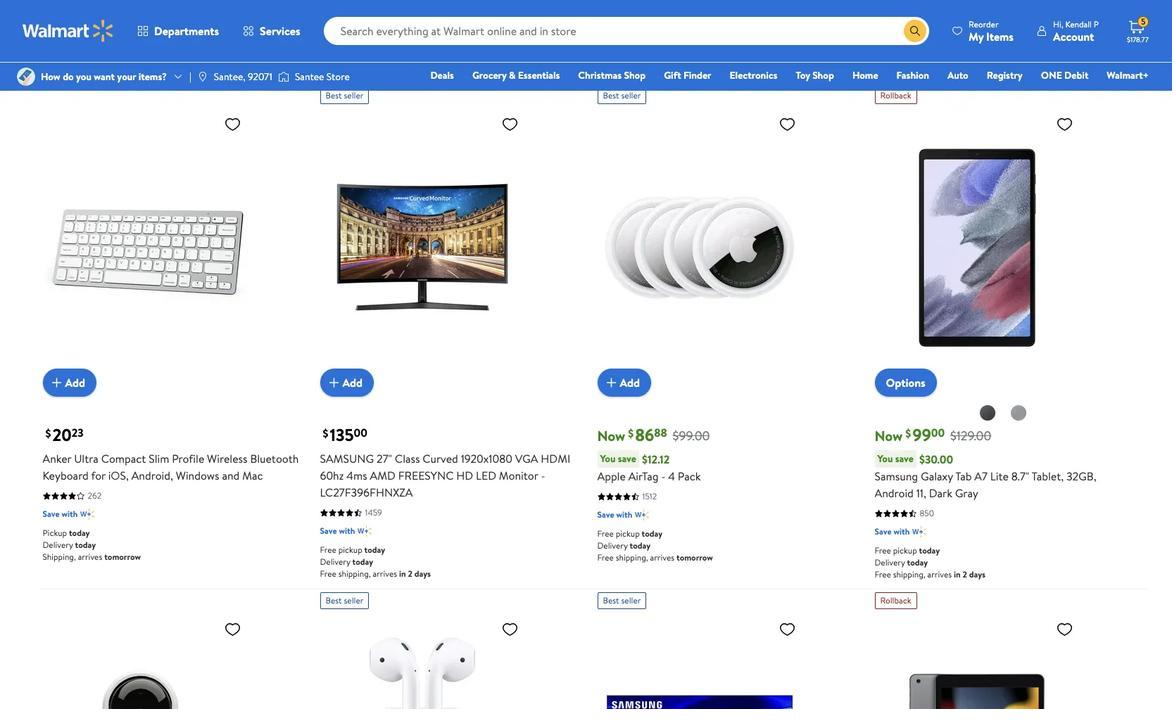 Task type: describe. For each thing, give the bounding box(es) containing it.
you save $12.12 apple airtag - 4 pack
[[597, 452, 701, 485]]

christmas
[[578, 68, 622, 82]]

gift finder
[[664, 68, 711, 82]]

apple airtag - 4 pack image
[[597, 110, 802, 386]]

- inside samsung 27" class curved 1920x1080 vga hdmi 60hz 4ms amd freesync hd led monitor - lc27f396fhnxza
[[541, 468, 545, 484]]

toy shop
[[796, 68, 834, 82]]

2 horizontal spatial in
[[954, 569, 961, 581]]

windows
[[176, 468, 219, 484]]

now $ 86 88 $99.00
[[597, 423, 710, 447]]

60hz
[[320, 468, 344, 484]]

departments button
[[125, 14, 231, 48]]

home
[[853, 68, 878, 82]]

1 horizontal spatial in
[[399, 568, 406, 580]]

pickup inside free pickup today delivery today free shipping, arrives
[[61, 22, 85, 34]]

with down android
[[894, 526, 910, 538]]

gift finder link
[[658, 68, 718, 83]]

262
[[88, 490, 101, 502]]

debit
[[1065, 68, 1089, 82]]

registry link
[[981, 68, 1029, 83]]

pickup today delivery today shipping, arrives in 2 days
[[320, 40, 413, 75]]

search icon image
[[910, 25, 921, 37]]

$129.00
[[951, 427, 992, 445]]

 image for santee, 92071
[[197, 71, 208, 82]]

you for 86
[[600, 452, 616, 466]]

seller down christmas shop
[[621, 90, 641, 102]]

2 inside pickup today delivery today shipping, arrives in 2 days
[[391, 63, 395, 75]]

samsung 27" class curved 1920x1080 vga hdmi 60hz 4ms amd freesync hd led monitor - lc27f396fhnxza
[[320, 451, 570, 501]]

deals
[[430, 68, 454, 82]]

$30.00
[[919, 452, 953, 467]]

you save $30.00 samsung galaxy tab a7 lite 8.7" tablet, 32gb, android 11, dark gray
[[875, 452, 1097, 501]]

add for 20
[[65, 375, 85, 391]]

android
[[875, 486, 914, 501]]

save with down keyboard
[[43, 508, 78, 520]]

keyboard
[[43, 468, 89, 484]]

seller down store
[[344, 90, 364, 102]]

one
[[1041, 68, 1062, 82]]

you for 99
[[878, 452, 893, 466]]

one debit
[[1041, 68, 1089, 82]]

freesync
[[398, 468, 454, 484]]

how do you want your items?
[[41, 70, 167, 84]]

items?
[[138, 70, 167, 84]]

anker ultra compact slim profile wireless bluetooth keyboard for ios, android, windows and mac
[[43, 451, 299, 484]]

do
[[63, 70, 74, 84]]

essentials
[[518, 68, 560, 82]]

pickup for pickup today delivery today shipping, arrives in 2 days
[[320, 40, 344, 52]]

pickup down walmart plus image
[[338, 544, 362, 556]]

shipping, inside free pickup today delivery today free shipping, arrives
[[61, 46, 93, 58]]

slim
[[149, 451, 169, 467]]

00 inside now $ 99 00 $129.00
[[931, 426, 945, 441]]

add to favorites list, apple airtag - 4 pack image
[[779, 116, 796, 133]]

$ 135 00
[[323, 423, 367, 447]]

walmart plus image down 850
[[913, 525, 927, 539]]

deals link
[[424, 68, 460, 83]]

now for 86
[[597, 427, 625, 446]]

grocery & essentials
[[472, 68, 560, 82]]

profile
[[172, 451, 204, 467]]

pack
[[678, 469, 701, 485]]

save left walmart plus image
[[320, 525, 337, 537]]

- inside you save $12.12 apple airtag - 4 pack
[[661, 469, 666, 485]]

tablet,
[[1032, 469, 1064, 485]]

tomorrow inside free pickup today delivery today free shipping, arrives tomorrow
[[677, 552, 713, 564]]

dark
[[929, 486, 953, 501]]

$12.12
[[642, 452, 670, 467]]

add to cart image
[[48, 375, 65, 392]]

class
[[395, 451, 420, 467]]

walmart plus image down 262
[[80, 508, 95, 522]]

p
[[1094, 18, 1099, 30]]

store
[[327, 70, 350, 84]]

$ inside $ 135 00
[[323, 426, 328, 442]]

save right services
[[320, 21, 337, 33]]

fashion
[[897, 68, 929, 82]]

3 add from the left
[[620, 375, 640, 391]]

delivery inside pickup today delivery today shipping, arrives tomorrow
[[43, 539, 73, 551]]

save with down android
[[875, 526, 910, 538]]

kendall
[[1066, 18, 1092, 30]]

Search search field
[[324, 17, 929, 45]]

home link
[[846, 68, 885, 83]]

samsung 50" class tu690t crystal uhd 4k smart tv powered by tizen un50tu690tfxza image
[[597, 615, 802, 710]]

save with left walmart plus image
[[320, 525, 355, 537]]

5 $178.77
[[1127, 16, 1149, 44]]

hdmi
[[541, 451, 570, 467]]

with up pickup today delivery today shipping, arrives in 2 days
[[339, 21, 355, 33]]

ios,
[[108, 468, 129, 484]]

santee store
[[295, 70, 350, 84]]

1 horizontal spatial free pickup today delivery today free shipping, arrives in 2 days
[[875, 545, 986, 581]]

hi,
[[1053, 18, 1063, 30]]

$178.77
[[1127, 34, 1149, 44]]

arrives down 1459
[[373, 568, 397, 580]]

save for 99
[[895, 452, 914, 466]]

anker ultra compact slim profile wireless bluetooth keyboard for ios, android, windows and mac image
[[43, 110, 247, 386]]

arrives inside free pickup today delivery today free shipping, arrives tomorrow
[[650, 552, 675, 564]]

tab
[[955, 469, 972, 485]]

days inside pickup today delivery today shipping, arrives in 2 days
[[397, 63, 413, 75]]

walmart image
[[23, 20, 114, 42]]

bluetooth
[[250, 451, 299, 467]]

departments
[[154, 23, 219, 39]]

4
[[668, 469, 675, 485]]

items
[[986, 29, 1014, 44]]

00 inside $ 135 00
[[354, 426, 367, 441]]

samsung
[[875, 469, 918, 485]]

save for 86
[[618, 452, 636, 466]]

airtag
[[628, 469, 659, 485]]

services
[[260, 23, 300, 39]]

in inside pickup today delivery today shipping, arrives in 2 days
[[382, 63, 389, 75]]

$99.00
[[673, 427, 710, 445]]

1512
[[642, 491, 657, 503]]

2 horizontal spatial days
[[969, 569, 986, 581]]

toy shop link
[[790, 68, 841, 83]]

ultra
[[74, 451, 98, 467]]

electronics
[[730, 68, 778, 82]]

shipping, down 850
[[893, 569, 926, 581]]

11,
[[916, 486, 926, 501]]

christmas shop
[[578, 68, 646, 82]]

3 add button from the left
[[597, 369, 651, 397]]

850
[[920, 508, 934, 520]]

lite
[[990, 469, 1009, 485]]

reorder my items
[[969, 18, 1014, 44]]

add to favorites list, 2021 apple 10.2-inch ipad wi-fi 64gb - space gray (9th generation) image
[[1056, 621, 1073, 639]]

add to favorites list, samsung 27" class curved 1920x1080 vga hdmi 60hz 4ms amd freesync hd led monitor - lc27f396fhnxza image
[[502, 116, 519, 133]]

apple
[[597, 469, 626, 485]]

&
[[509, 68, 516, 82]]

99
[[913, 423, 931, 447]]

add to favorites list, samsung galaxy tab a7 lite 8.7" tablet, 32gb, android 11, dark gray image
[[1056, 116, 1073, 133]]



Task type: vqa. For each thing, say whether or not it's contained in the screenshot.
Originally Posted On Segmart.Shop related to Not ideal.
no



Task type: locate. For each thing, give the bounding box(es) containing it.
now inside now $ 86 88 $99.00
[[597, 427, 625, 446]]

save
[[320, 21, 337, 33], [43, 508, 60, 520], [597, 509, 614, 521], [320, 525, 337, 537], [875, 526, 892, 538]]

tomorrow
[[104, 551, 141, 563], [677, 552, 713, 564]]

shipping, for pickup today delivery today shipping, arrives in 2 days
[[320, 63, 353, 75]]

shop for toy shop
[[813, 68, 834, 82]]

shipping,
[[320, 63, 353, 75], [43, 551, 76, 563]]

1459
[[365, 507, 382, 519]]

1 horizontal spatial days
[[415, 568, 431, 580]]

0 horizontal spatial save
[[618, 452, 636, 466]]

1 horizontal spatial tomorrow
[[677, 552, 713, 564]]

walmart+ link
[[1101, 68, 1155, 83]]

pickup for pickup today delivery today shipping, arrives tomorrow
[[43, 527, 67, 539]]

save inside you save $12.12 apple airtag - 4 pack
[[618, 452, 636, 466]]

amd
[[370, 468, 396, 484]]

1 horizontal spatial -
[[661, 469, 666, 485]]

shipping, down 1512 on the bottom of page
[[616, 552, 648, 564]]

00 up samsung
[[354, 426, 367, 441]]

save inside you save $30.00 samsung galaxy tab a7 lite 8.7" tablet, 32gb, android 11, dark gray
[[895, 452, 914, 466]]

best seller
[[326, 90, 364, 102], [603, 90, 641, 102], [326, 595, 364, 607], [603, 595, 641, 607]]

$ left 20
[[45, 426, 51, 442]]

pickup
[[320, 40, 344, 52], [43, 527, 67, 539]]

2 now from the left
[[875, 427, 903, 446]]

seller
[[344, 90, 364, 102], [621, 90, 641, 102], [344, 595, 364, 607], [621, 595, 641, 607]]

with left walmart plus image
[[339, 525, 355, 537]]

add up '23' at the left of page
[[65, 375, 85, 391]]

$ left 86
[[628, 426, 634, 442]]

you
[[76, 70, 91, 84]]

add to favorites list, ubiquiti wireless camera networks uvc-g3-flex unifi 1080p  video indoor/outdoor wide view ip leds image
[[224, 621, 241, 639]]

now left 86
[[597, 427, 625, 446]]

add to cart image up now $ 86 88 $99.00 on the bottom of the page
[[603, 375, 620, 392]]

1 vertical spatial pickup
[[43, 527, 67, 539]]

0 horizontal spatial shipping,
[[43, 551, 76, 563]]

you inside you save $30.00 samsung galaxy tab a7 lite 8.7" tablet, 32gb, android 11, dark gray
[[878, 452, 893, 466]]

1 shop from the left
[[624, 68, 646, 82]]

electronics link
[[723, 68, 784, 83]]

arrives down 850
[[928, 569, 952, 581]]

2 add from the left
[[343, 375, 363, 391]]

pickup inside free pickup today delivery today free shipping, arrives tomorrow
[[616, 528, 640, 540]]

2 $ from the left
[[323, 426, 328, 442]]

with down apple
[[616, 509, 632, 521]]

 image
[[17, 68, 35, 86]]

add to favorites list, anker ultra compact slim profile wireless bluetooth keyboard for ios, android, windows and mac image
[[224, 116, 241, 133]]

save up apple
[[618, 452, 636, 466]]

pickup up do
[[61, 22, 85, 34]]

save up samsung
[[895, 452, 914, 466]]

0 horizontal spatial 2
[[391, 63, 395, 75]]

1 $ from the left
[[45, 426, 51, 442]]

0 horizontal spatial you
[[600, 452, 616, 466]]

add to cart image
[[326, 375, 343, 392], [603, 375, 620, 392]]

santee, 92071
[[214, 70, 272, 84]]

santee
[[295, 70, 324, 84]]

3 $ from the left
[[628, 426, 634, 442]]

2 add button from the left
[[320, 369, 374, 397]]

0 horizontal spatial add
[[65, 375, 85, 391]]

$ inside $ 20 23
[[45, 426, 51, 442]]

free pickup today delivery today free shipping, arrives in 2 days down walmart plus image
[[320, 544, 431, 580]]

2 add to cart image from the left
[[603, 375, 620, 392]]

arrives inside pickup today delivery today shipping, arrives in 2 days
[[355, 63, 380, 75]]

gift
[[664, 68, 681, 82]]

now $ 99 00 $129.00
[[875, 423, 992, 447]]

shop right christmas
[[624, 68, 646, 82]]

1 horizontal spatial 00
[[931, 426, 945, 441]]

shop right toy
[[813, 68, 834, 82]]

4ms
[[347, 468, 367, 484]]

$ left 135
[[323, 426, 328, 442]]

0 horizontal spatial days
[[397, 63, 413, 75]]

1 add button from the left
[[43, 369, 97, 397]]

seller down walmart plus image
[[344, 595, 364, 607]]

led
[[476, 468, 496, 484]]

1 horizontal spatial add
[[343, 375, 363, 391]]

apple airpods with charging case (2nd generation) image
[[320, 615, 524, 710]]

fashion link
[[890, 68, 936, 83]]

days
[[397, 63, 413, 75], [415, 568, 431, 580], [969, 569, 986, 581]]

$ inside now $ 99 00 $129.00
[[906, 426, 911, 442]]

save down apple
[[597, 509, 614, 521]]

135
[[330, 423, 354, 447]]

add button for 20
[[43, 369, 97, 397]]

silver image
[[1010, 405, 1027, 422]]

pickup inside pickup today delivery today shipping, arrives tomorrow
[[43, 527, 67, 539]]

pickup down airtag on the right of the page
[[616, 528, 640, 540]]

ubiquiti wireless camera networks uvc-g3-flex unifi 1080p  video indoor/outdoor wide view ip leds image
[[43, 615, 247, 710]]

arrives up want
[[95, 46, 120, 58]]

add to cart image for $99.00
[[603, 375, 620, 392]]

want
[[94, 70, 115, 84]]

add
[[65, 375, 85, 391], [343, 375, 363, 391], [620, 375, 640, 391]]

free pickup today delivery today free shipping, arrives in 2 days
[[320, 544, 431, 580], [875, 545, 986, 581]]

32gb,
[[1067, 469, 1097, 485]]

shipping, for pickup today delivery today shipping, arrives tomorrow
[[43, 551, 76, 563]]

4 $ from the left
[[906, 426, 911, 442]]

 image right 92071 at the left
[[278, 70, 289, 84]]

1 horizontal spatial shipping,
[[320, 63, 353, 75]]

delivery inside pickup today delivery today shipping, arrives in 2 days
[[320, 52, 350, 63]]

and
[[222, 468, 240, 484]]

pickup down keyboard
[[43, 527, 67, 539]]

shipping, inside pickup today delivery today shipping, arrives in 2 days
[[320, 63, 353, 75]]

for
[[91, 468, 106, 484]]

options link
[[875, 369, 937, 397]]

1 add from the left
[[65, 375, 85, 391]]

add to cart image up 135
[[326, 375, 343, 392]]

pickup today delivery today shipping, arrives tomorrow
[[43, 527, 141, 563]]

shipping, down walmart image
[[61, 46, 93, 58]]

$ 20 23
[[45, 423, 84, 447]]

shipping, inside free pickup today delivery today free shipping, arrives tomorrow
[[616, 552, 648, 564]]

free pickup today delivery today free shipping, arrives
[[43, 22, 122, 58]]

how
[[41, 70, 60, 84]]

0 horizontal spatial shop
[[624, 68, 646, 82]]

with up pickup today delivery today shipping, arrives tomorrow
[[62, 508, 78, 520]]

walmart+
[[1107, 68, 1149, 82]]

rollback
[[880, 90, 911, 102], [880, 595, 911, 607]]

0 vertical spatial rollback
[[880, 90, 911, 102]]

2021 apple 10.2-inch ipad wi-fi 64gb - space gray (9th generation) image
[[875, 615, 1079, 710]]

add to favorites list, samsung 50" class tu690t crystal uhd 4k smart tv powered by tizen un50tu690tfxza image
[[779, 621, 796, 639]]

now inside now $ 99 00 $129.00
[[875, 427, 903, 446]]

free pickup today delivery today free shipping, arrives tomorrow
[[597, 528, 713, 564]]

92071
[[248, 70, 272, 84]]

$ left 99
[[906, 426, 911, 442]]

- down the hdmi
[[541, 468, 545, 484]]

add up $ 135 00
[[343, 375, 363, 391]]

pickup down android
[[893, 545, 917, 557]]

2 00 from the left
[[931, 426, 945, 441]]

walmart plus image up pickup today delivery today shipping, arrives in 2 days
[[358, 20, 372, 34]]

0 horizontal spatial 00
[[354, 426, 367, 441]]

0 horizontal spatial tomorrow
[[104, 551, 141, 563]]

a7
[[975, 469, 988, 485]]

services button
[[231, 14, 312, 48]]

arrives right store
[[355, 63, 380, 75]]

galaxy
[[921, 469, 953, 485]]

auto
[[948, 68, 969, 82]]

0 horizontal spatial -
[[541, 468, 545, 484]]

$
[[45, 426, 51, 442], [323, 426, 328, 442], [628, 426, 634, 442], [906, 426, 911, 442]]

arrives down 262
[[78, 551, 102, 563]]

1 vertical spatial rollback
[[880, 595, 911, 607]]

1 horizontal spatial now
[[875, 427, 903, 446]]

one debit link
[[1035, 68, 1095, 83]]

arrives down 1512 on the bottom of page
[[650, 552, 675, 564]]

- left 4
[[661, 469, 666, 485]]

save with up pickup today delivery today shipping, arrives in 2 days
[[320, 21, 355, 33]]

christmas shop link
[[572, 68, 652, 83]]

finder
[[684, 68, 711, 82]]

walmart plus image
[[358, 20, 372, 34], [80, 508, 95, 522], [635, 508, 649, 523], [913, 525, 927, 539]]

now left 99
[[875, 427, 903, 446]]

2 horizontal spatial add button
[[597, 369, 651, 397]]

1 horizontal spatial shop
[[813, 68, 834, 82]]

2 horizontal spatial 2
[[963, 569, 967, 581]]

0 horizontal spatial free pickup today delivery today free shipping, arrives in 2 days
[[320, 544, 431, 580]]

now for 99
[[875, 427, 903, 446]]

anker
[[43, 451, 71, 467]]

2 save from the left
[[895, 452, 914, 466]]

seller down free pickup today delivery today free shipping, arrives tomorrow at the bottom right of page
[[621, 595, 641, 607]]

0 horizontal spatial in
[[382, 63, 389, 75]]

walmart plus image down 1512 on the bottom of page
[[635, 508, 649, 523]]

add button up '23' at the left of page
[[43, 369, 97, 397]]

0 horizontal spatial add to cart image
[[326, 375, 343, 392]]

0 horizontal spatial  image
[[197, 71, 208, 82]]

wireless
[[207, 451, 248, 467]]

delivery inside free pickup today delivery today free shipping, arrives tomorrow
[[597, 540, 628, 552]]

compact
[[101, 451, 146, 467]]

88
[[654, 426, 667, 441]]

samsung 27" class curved 1920x1080 vga hdmi 60hz 4ms amd freesync hd led monitor - lc27f396fhnxza image
[[320, 110, 524, 386]]

1 horizontal spatial add to cart image
[[603, 375, 620, 392]]

0 vertical spatial pickup
[[320, 40, 344, 52]]

1 add to cart image from the left
[[326, 375, 343, 392]]

86
[[635, 423, 654, 447]]

23
[[72, 426, 84, 441]]

save with down apple
[[597, 509, 632, 521]]

27"
[[377, 451, 392, 467]]

gray image
[[979, 405, 996, 422]]

add up 86
[[620, 375, 640, 391]]

shop for christmas shop
[[624, 68, 646, 82]]

walmart plus image
[[358, 525, 372, 539]]

shipping,
[[61, 46, 93, 58], [616, 552, 648, 564], [338, 568, 371, 580], [893, 569, 926, 581]]

20
[[52, 423, 72, 447]]

1 now from the left
[[597, 427, 625, 446]]

tomorrow inside pickup today delivery today shipping, arrives tomorrow
[[104, 551, 141, 563]]

lc27f396fhnxza
[[320, 485, 413, 501]]

2 shop from the left
[[813, 68, 834, 82]]

mac
[[242, 468, 263, 484]]

shipping, inside pickup today delivery today shipping, arrives tomorrow
[[43, 551, 76, 563]]

1 save from the left
[[618, 452, 636, 466]]

2 rollback from the top
[[880, 595, 911, 607]]

you up apple
[[600, 452, 616, 466]]

free pickup today delivery today free shipping, arrives in 2 days down 850
[[875, 545, 986, 581]]

8.7"
[[1011, 469, 1029, 485]]

samsung
[[320, 451, 374, 467]]

save down keyboard
[[43, 508, 60, 520]]

santee,
[[214, 70, 246, 84]]

arrives inside pickup today delivery today shipping, arrives tomorrow
[[78, 551, 102, 563]]

1 you from the left
[[600, 452, 616, 466]]

1 horizontal spatial you
[[878, 452, 893, 466]]

pickup inside pickup today delivery today shipping, arrives in 2 days
[[320, 40, 344, 52]]

registry
[[987, 68, 1023, 82]]

shipping, down walmart plus image
[[338, 568, 371, 580]]

save down android
[[875, 526, 892, 538]]

add button for 135
[[320, 369, 374, 397]]

00 up $30.00
[[931, 426, 945, 441]]

add to cart image for 135
[[326, 375, 343, 392]]

 image for santee store
[[278, 70, 289, 84]]

1920x1080
[[461, 451, 512, 467]]

0 horizontal spatial now
[[597, 427, 625, 446]]

you up samsung
[[878, 452, 893, 466]]

delivery
[[43, 34, 73, 46], [320, 52, 350, 63], [43, 539, 73, 551], [597, 540, 628, 552], [320, 556, 350, 568], [875, 557, 905, 569]]

1 horizontal spatial save
[[895, 452, 914, 466]]

 image
[[278, 70, 289, 84], [197, 71, 208, 82]]

1 horizontal spatial add button
[[320, 369, 374, 397]]

add button up $ 135 00
[[320, 369, 374, 397]]

shop
[[624, 68, 646, 82], [813, 68, 834, 82]]

1 00 from the left
[[354, 426, 367, 441]]

1 vertical spatial shipping,
[[43, 551, 76, 563]]

2 horizontal spatial add
[[620, 375, 640, 391]]

Walmart Site-Wide search field
[[324, 17, 929, 45]]

options
[[886, 375, 926, 391]]

0 horizontal spatial pickup
[[43, 527, 67, 539]]

delivery inside free pickup today delivery today free shipping, arrives
[[43, 34, 73, 46]]

1 horizontal spatial 2
[[408, 568, 413, 580]]

pickup up store
[[320, 40, 344, 52]]

 image right |
[[197, 71, 208, 82]]

you inside you save $12.12 apple airtag - 4 pack
[[600, 452, 616, 466]]

gray
[[955, 486, 979, 501]]

$ inside now $ 86 88 $99.00
[[628, 426, 634, 442]]

2 you from the left
[[878, 452, 893, 466]]

samsung galaxy tab a7 lite 8.7" tablet, 32gb, android 11, dark gray image
[[875, 110, 1079, 386]]

save with
[[320, 21, 355, 33], [43, 508, 78, 520], [597, 509, 632, 521], [320, 525, 355, 537], [875, 526, 910, 538]]

arrives inside free pickup today delivery today free shipping, arrives
[[95, 46, 120, 58]]

1 rollback from the top
[[880, 90, 911, 102]]

add button up 86
[[597, 369, 651, 397]]

1 horizontal spatial  image
[[278, 70, 289, 84]]

android,
[[131, 468, 173, 484]]

add for 135
[[343, 375, 363, 391]]

0 horizontal spatial add button
[[43, 369, 97, 397]]

0 vertical spatial shipping,
[[320, 63, 353, 75]]

1 horizontal spatial pickup
[[320, 40, 344, 52]]

add to favorites list, apple airpods with charging case (2nd generation) image
[[502, 621, 519, 639]]



